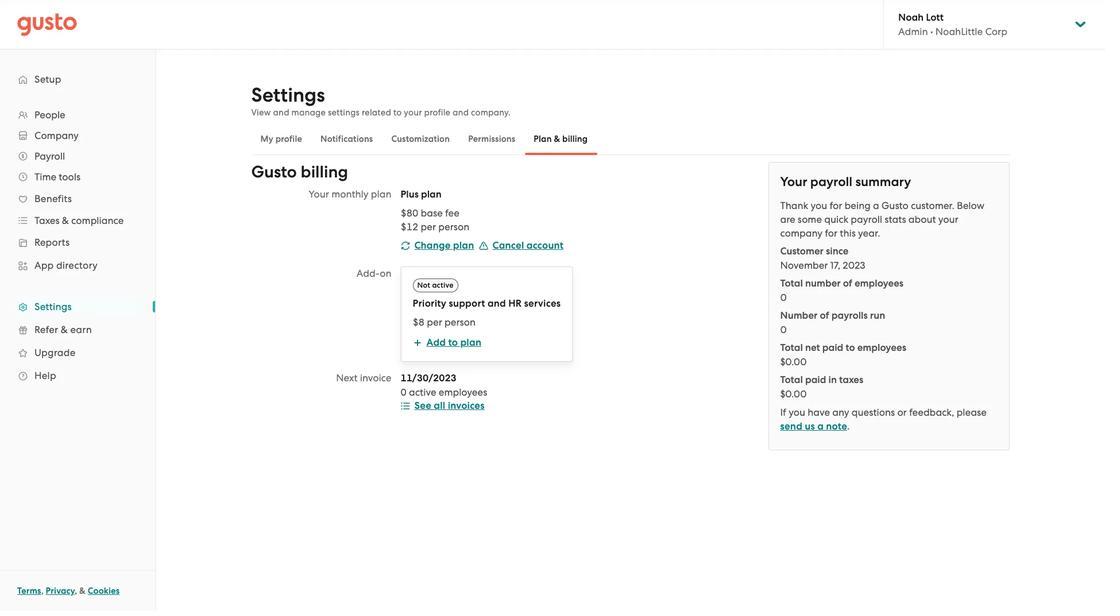Task type: describe. For each thing, give the bounding box(es) containing it.
your inside thank you for being a gusto customer. below are some quick payroll stats about your company for this year.
[[938, 214, 958, 225]]

cancel account link
[[479, 240, 564, 252]]

home image
[[17, 13, 77, 36]]

any
[[832, 407, 849, 418]]

a inside 'if you have any questions or feedback, please send us a note .'
[[817, 420, 824, 433]]

$12
[[401, 221, 418, 233]]

•
[[930, 26, 933, 37]]

not active
[[417, 281, 454, 289]]

0 for total
[[780, 292, 787, 303]]

send
[[780, 420, 802, 433]]

total paid in taxes $0.00
[[780, 374, 863, 400]]

11/30/2023 0 active employees
[[401, 372, 487, 398]]

settings
[[328, 107, 360, 118]]

settings link
[[11, 296, 144, 317]]

company button
[[11, 125, 144, 146]]

being
[[845, 200, 871, 211]]

& for compliance
[[62, 215, 69, 226]]

your for your monthly plan
[[309, 188, 329, 200]]

see
[[414, 400, 431, 412]]

manage
[[292, 107, 326, 118]]

november
[[780, 260, 828, 271]]

terms link
[[17, 586, 41, 596]]

terms , privacy , & cookies
[[17, 586, 120, 596]]

hr
[[508, 298, 522, 310]]

earn
[[70, 324, 92, 335]]

taxes
[[839, 374, 863, 386]]

privacy link
[[46, 586, 75, 596]]

person inside priority support and hr services element
[[445, 316, 476, 328]]

admin
[[898, 26, 928, 37]]

notifications button
[[311, 125, 382, 153]]

to inside "total net paid to employees $0.00"
[[846, 342, 855, 354]]

customization button
[[382, 125, 459, 153]]

change plan link
[[401, 240, 474, 252]]

profile inside button
[[276, 134, 302, 144]]

some
[[798, 214, 822, 225]]

people button
[[11, 105, 144, 125]]

not
[[417, 281, 430, 289]]

compliance
[[71, 215, 124, 226]]

$80
[[401, 207, 418, 219]]

see all invoices
[[414, 400, 485, 412]]

employees for 11/30/2023
[[439, 387, 487, 398]]

upgrade link
[[11, 342, 144, 363]]

view
[[251, 107, 271, 118]]

are
[[780, 214, 795, 225]]

plan right change
[[453, 240, 474, 252]]

a inside thank you for being a gusto customer. below are some quick payroll stats about your company for this year.
[[873, 200, 879, 211]]

setup link
[[11, 69, 144, 90]]

if you have any questions or feedback, please send us a note .
[[780, 407, 987, 433]]

settings tabs tab list
[[251, 123, 1009, 155]]

refer
[[34, 324, 58, 335]]

services
[[524, 298, 561, 310]]

summary
[[855, 174, 911, 190]]

help
[[34, 370, 56, 381]]

benefits
[[34, 193, 72, 204]]

customization
[[391, 134, 450, 144]]

$8
[[413, 316, 424, 328]]

invoice
[[360, 372, 391, 384]]

my profile
[[260, 134, 302, 144]]

add
[[426, 337, 446, 349]]

11/30/2023
[[401, 372, 456, 384]]

us
[[805, 420, 815, 433]]

your inside settings view and manage settings related to your profile and company.
[[404, 107, 422, 118]]

plan up base
[[421, 188, 442, 200]]

stats
[[885, 214, 906, 225]]

time tools button
[[11, 167, 144, 187]]

total net paid to employees $0.00
[[780, 342, 906, 368]]

my
[[260, 134, 273, 144]]

gusto billing
[[251, 162, 348, 182]]

plan & billing button
[[525, 125, 597, 153]]

noahlittle
[[936, 26, 983, 37]]

settings for settings
[[34, 301, 72, 312]]

notifications
[[321, 134, 373, 144]]

settings for settings view and manage settings related to your profile and company.
[[251, 83, 325, 107]]

0 for number
[[780, 324, 787, 335]]

number
[[805, 277, 841, 289]]

cancel
[[493, 240, 524, 252]]

customer
[[780, 245, 824, 257]]

payrolls
[[831, 310, 868, 322]]

per inside $80 base fee $12 per person
[[421, 221, 436, 233]]

& for billing
[[554, 134, 560, 144]]

list for your monthly plan
[[401, 206, 660, 234]]

you for us
[[789, 407, 805, 418]]

total for total paid in taxes
[[780, 374, 803, 386]]

on
[[380, 268, 391, 279]]

plan left plus
[[371, 188, 391, 200]]

add-on
[[357, 268, 391, 279]]

gusto inside thank you for being a gusto customer. below are some quick payroll stats about your company for this year.
[[882, 200, 909, 211]]

support
[[449, 298, 485, 310]]

1 vertical spatial billing
[[301, 162, 348, 182]]

per inside priority support and hr services element
[[427, 316, 442, 328]]

change
[[414, 240, 451, 252]]

priority support and hr services
[[413, 298, 561, 310]]

this
[[840, 227, 856, 239]]

you for some
[[811, 200, 827, 211]]

refer & earn
[[34, 324, 92, 335]]

feedback,
[[909, 407, 954, 418]]

reports link
[[11, 232, 144, 253]]

have
[[808, 407, 830, 418]]

upgrade
[[34, 347, 76, 358]]

time
[[34, 171, 56, 183]]

to inside priority support and hr services element
[[448, 337, 458, 349]]

number of payrolls run 0
[[780, 310, 885, 335]]

total for total number of employees
[[780, 277, 803, 289]]

employees for total number of employees
[[855, 277, 904, 289]]

company
[[780, 227, 823, 239]]

0 vertical spatial for
[[830, 200, 842, 211]]

billing inside button
[[562, 134, 588, 144]]



Task type: vqa. For each thing, say whether or not it's contained in the screenshot.


Task type: locate. For each thing, give the bounding box(es) containing it.
list containing $80 base fee
[[401, 206, 660, 234]]

0 down number at the bottom right
[[780, 324, 787, 335]]

0 vertical spatial settings
[[251, 83, 325, 107]]

app directory link
[[11, 255, 144, 276]]

0 vertical spatial your
[[404, 107, 422, 118]]

all
[[434, 400, 445, 412]]

1 vertical spatial employees
[[857, 342, 906, 354]]

and for priority
[[488, 298, 506, 310]]

2 vertical spatial total
[[780, 374, 803, 386]]

gusto up stats
[[882, 200, 909, 211]]

2 horizontal spatial list
[[780, 245, 997, 401]]

plan inside priority support and hr services element
[[460, 337, 481, 349]]

2 , from the left
[[75, 586, 77, 596]]

please
[[957, 407, 987, 418]]

0 vertical spatial a
[[873, 200, 879, 211]]

0
[[780, 292, 787, 303], [780, 324, 787, 335], [401, 387, 407, 398]]

your up customization "button" on the top of the page
[[404, 107, 422, 118]]

11/30/2023 list
[[401, 371, 660, 399]]

total inside total paid in taxes $0.00
[[780, 374, 803, 386]]

total down "november"
[[780, 277, 803, 289]]

your monthly plan
[[309, 188, 391, 200]]

list containing people
[[0, 105, 155, 387]]

profile
[[424, 107, 450, 118], [276, 134, 302, 144]]

settings
[[251, 83, 325, 107], [34, 301, 72, 312]]

1 vertical spatial total
[[780, 342, 803, 354]]

plan
[[534, 134, 552, 144]]

of down 2023
[[843, 277, 852, 289]]

customer.
[[911, 200, 955, 211]]

0 vertical spatial active
[[432, 281, 454, 289]]

total inside "total net paid to employees $0.00"
[[780, 342, 803, 354]]

17,
[[830, 260, 840, 271]]

employees inside 11/30/2023 0 active employees
[[439, 387, 487, 398]]

, left privacy link
[[41, 586, 44, 596]]

send us a note link
[[780, 420, 847, 433]]

1 vertical spatial you
[[789, 407, 805, 418]]

,
[[41, 586, 44, 596], [75, 586, 77, 596]]

active right the not
[[432, 281, 454, 289]]

and for settings
[[273, 107, 289, 118]]

help link
[[11, 365, 144, 386]]

employees inside total number of employees 0
[[855, 277, 904, 289]]

profile right my
[[276, 134, 302, 144]]

payroll up the being
[[810, 174, 852, 190]]

1 horizontal spatial you
[[811, 200, 827, 211]]

profile up customization
[[424, 107, 450, 118]]

app
[[34, 260, 54, 271]]

1 horizontal spatial ,
[[75, 586, 77, 596]]

you right if
[[789, 407, 805, 418]]

person inside $80 base fee $12 per person
[[438, 221, 469, 233]]

tools
[[59, 171, 81, 183]]

2023
[[843, 260, 865, 271]]

time tools
[[34, 171, 81, 183]]

0 vertical spatial you
[[811, 200, 827, 211]]

your for your payroll summary
[[780, 174, 807, 190]]

0 horizontal spatial you
[[789, 407, 805, 418]]

list
[[0, 105, 155, 387], [401, 206, 660, 234], [780, 245, 997, 401]]

$0.00 up if
[[780, 388, 807, 400]]

1 horizontal spatial a
[[873, 200, 879, 211]]

gusto down my
[[251, 162, 297, 182]]

1 , from the left
[[41, 586, 44, 596]]

permissions
[[468, 134, 515, 144]]

1 horizontal spatial your
[[938, 214, 958, 225]]

$0.00 inside "total net paid to employees $0.00"
[[780, 356, 807, 368]]

& inside refer & earn link
[[61, 324, 68, 335]]

1 vertical spatial your
[[938, 214, 958, 225]]

to right the related on the left of the page
[[393, 107, 402, 118]]

& right plan
[[554, 134, 560, 144]]

1 vertical spatial person
[[445, 316, 476, 328]]

1 total from the top
[[780, 277, 803, 289]]

2 horizontal spatial to
[[846, 342, 855, 354]]

add-
[[357, 268, 380, 279]]

& inside taxes & compliance dropdown button
[[62, 215, 69, 226]]

1 horizontal spatial billing
[[562, 134, 588, 144]]

total left the net on the right bottom of page
[[780, 342, 803, 354]]

$8 per person
[[413, 316, 476, 328]]

2 $0.00 from the top
[[780, 388, 807, 400]]

0 vertical spatial employees
[[855, 277, 904, 289]]

people
[[34, 109, 65, 121]]

quick
[[824, 214, 848, 225]]

2 horizontal spatial and
[[488, 298, 506, 310]]

1 vertical spatial gusto
[[882, 200, 909, 211]]

1 vertical spatial payroll
[[851, 214, 882, 225]]

of
[[843, 277, 852, 289], [820, 310, 829, 322]]

0 up number at the bottom right
[[780, 292, 787, 303]]

add to plan
[[426, 337, 481, 349]]

0 horizontal spatial your
[[309, 188, 329, 200]]

for
[[830, 200, 842, 211], [825, 227, 838, 239]]

paid right the net on the right bottom of page
[[822, 342, 843, 354]]

0 vertical spatial payroll
[[810, 174, 852, 190]]

& for earn
[[61, 324, 68, 335]]

paid left in on the bottom
[[805, 374, 826, 386]]

thank you for being a gusto customer. below are some quick payroll stats about your company for this year.
[[780, 200, 985, 239]]

cancel account
[[493, 240, 564, 252]]

settings view and manage settings related to your profile and company.
[[251, 83, 511, 118]]

1 horizontal spatial your
[[780, 174, 807, 190]]

0 horizontal spatial your
[[404, 107, 422, 118]]

noah
[[898, 11, 924, 24]]

related
[[362, 107, 391, 118]]

net
[[805, 342, 820, 354]]

for up "quick"
[[830, 200, 842, 211]]

to down number of payrolls run 0
[[846, 342, 855, 354]]

and
[[273, 107, 289, 118], [453, 107, 469, 118], [488, 298, 506, 310]]

0 inside number of payrolls run 0
[[780, 324, 787, 335]]

& left earn
[[61, 324, 68, 335]]

paid
[[822, 342, 843, 354], [805, 374, 826, 386]]

cookies
[[88, 586, 120, 596]]

below
[[957, 200, 985, 211]]

you up some
[[811, 200, 827, 211]]

billing right plan
[[562, 134, 588, 144]]

company
[[34, 130, 79, 141]]

0 inside 11/30/2023 0 active employees
[[401, 387, 407, 398]]

of inside total number of employees 0
[[843, 277, 852, 289]]

see all invoices link
[[401, 399, 660, 413]]

employees down run
[[857, 342, 906, 354]]

privacy
[[46, 586, 75, 596]]

permissions button
[[459, 125, 525, 153]]

$0.00 down the net on the right bottom of page
[[780, 356, 807, 368]]

employees
[[855, 277, 904, 289], [857, 342, 906, 354], [439, 387, 487, 398]]

note
[[826, 420, 847, 433]]

1 horizontal spatial settings
[[251, 83, 325, 107]]

a right the being
[[873, 200, 879, 211]]

0 horizontal spatial gusto
[[251, 162, 297, 182]]

0 horizontal spatial to
[[393, 107, 402, 118]]

settings up refer
[[34, 301, 72, 312]]

billing
[[562, 134, 588, 144], [301, 162, 348, 182]]

corp
[[985, 26, 1007, 37]]

1 vertical spatial for
[[825, 227, 838, 239]]

1 vertical spatial a
[[817, 420, 824, 433]]

2 total from the top
[[780, 342, 803, 354]]

1 vertical spatial active
[[409, 387, 436, 398]]

& inside plan & billing button
[[554, 134, 560, 144]]

gusto
[[251, 162, 297, 182], [882, 200, 909, 211]]

total number of employees 0
[[780, 277, 904, 303]]

employees down 2023
[[855, 277, 904, 289]]

0 horizontal spatial settings
[[34, 301, 72, 312]]

, left cookies
[[75, 586, 77, 596]]

your up thank
[[780, 174, 807, 190]]

plan down $8 per person
[[460, 337, 481, 349]]

my profile button
[[251, 125, 311, 153]]

paid inside total paid in taxes $0.00
[[805, 374, 826, 386]]

1 horizontal spatial gusto
[[882, 200, 909, 211]]

0 vertical spatial paid
[[822, 342, 843, 354]]

total for total net paid to employees
[[780, 342, 803, 354]]

total up if
[[780, 374, 803, 386]]

and right view
[[273, 107, 289, 118]]

settings inside settings view and manage settings related to your profile and company.
[[251, 83, 325, 107]]

account
[[527, 240, 564, 252]]

0 vertical spatial 0
[[780, 292, 787, 303]]

& right taxes
[[62, 215, 69, 226]]

fee
[[445, 207, 459, 219]]

list for your payroll summary
[[780, 245, 997, 401]]

your down customer.
[[938, 214, 958, 225]]

for down "quick"
[[825, 227, 838, 239]]

3 total from the top
[[780, 374, 803, 386]]

0 horizontal spatial list
[[0, 105, 155, 387]]

payroll up year.
[[851, 214, 882, 225]]

noah lott admin • noahlittle corp
[[898, 11, 1007, 37]]

& left cookies
[[79, 586, 86, 596]]

list containing customer since
[[780, 245, 997, 401]]

0 horizontal spatial ,
[[41, 586, 44, 596]]

taxes & compliance
[[34, 215, 124, 226]]

1 vertical spatial per
[[427, 316, 442, 328]]

settings up manage
[[251, 83, 325, 107]]

$0.00 inside total paid in taxes $0.00
[[780, 388, 807, 400]]

2 vertical spatial 0
[[401, 387, 407, 398]]

1 horizontal spatial of
[[843, 277, 852, 289]]

1 vertical spatial of
[[820, 310, 829, 322]]

since
[[826, 245, 849, 257]]

year.
[[858, 227, 880, 239]]

0 vertical spatial gusto
[[251, 162, 297, 182]]

0 horizontal spatial a
[[817, 420, 824, 433]]

1 vertical spatial 0
[[780, 324, 787, 335]]

payroll button
[[11, 146, 144, 167]]

of left the payrolls
[[820, 310, 829, 322]]

benefits link
[[11, 188, 144, 209]]

app directory
[[34, 260, 98, 271]]

in
[[829, 374, 837, 386]]

priority
[[413, 298, 446, 310]]

0 horizontal spatial of
[[820, 310, 829, 322]]

profile inside settings view and manage settings related to your profile and company.
[[424, 107, 450, 118]]

paid inside "total net paid to employees $0.00"
[[822, 342, 843, 354]]

thank
[[780, 200, 808, 211]]

1 vertical spatial paid
[[805, 374, 826, 386]]

active inside priority support and hr services element
[[432, 281, 454, 289]]

0 horizontal spatial and
[[273, 107, 289, 118]]

plan
[[371, 188, 391, 200], [421, 188, 442, 200], [453, 240, 474, 252], [460, 337, 481, 349]]

employees inside "total net paid to employees $0.00"
[[857, 342, 906, 354]]

0 vertical spatial person
[[438, 221, 469, 233]]

1 vertical spatial settings
[[34, 301, 72, 312]]

to right add
[[448, 337, 458, 349]]

0 inside total number of employees 0
[[780, 292, 787, 303]]

payroll inside thank you for being a gusto customer. below are some quick payroll stats about your company for this year.
[[851, 214, 882, 225]]

monthly
[[332, 188, 369, 200]]

person down the 'fee'
[[438, 221, 469, 233]]

and left company. at the left of the page
[[453, 107, 469, 118]]

to inside settings view and manage settings related to your profile and company.
[[393, 107, 402, 118]]

1 vertical spatial $0.00
[[780, 388, 807, 400]]

total inside total number of employees 0
[[780, 277, 803, 289]]

and left hr
[[488, 298, 506, 310]]

per right $8
[[427, 316, 442, 328]]

employees up invoices
[[439, 387, 487, 398]]

0 vertical spatial billing
[[562, 134, 588, 144]]

0 vertical spatial total
[[780, 277, 803, 289]]

taxes & compliance button
[[11, 210, 144, 231]]

0 vertical spatial profile
[[424, 107, 450, 118]]

you inside 'if you have any questions or feedback, please send us a note .'
[[789, 407, 805, 418]]

1 horizontal spatial list
[[401, 206, 660, 234]]

customer since november 17, 2023
[[780, 245, 865, 271]]

1 $0.00 from the top
[[780, 356, 807, 368]]

0 vertical spatial of
[[843, 277, 852, 289]]

plus
[[401, 188, 419, 200]]

terms
[[17, 586, 41, 596]]

if
[[780, 407, 786, 418]]

payroll
[[810, 174, 852, 190], [851, 214, 882, 225]]

you inside thank you for being a gusto customer. below are some quick payroll stats about your company for this year.
[[811, 200, 827, 211]]

0 horizontal spatial profile
[[276, 134, 302, 144]]

a right us
[[817, 420, 824, 433]]

refer & earn link
[[11, 319, 144, 340]]

active up see
[[409, 387, 436, 398]]

1 horizontal spatial profile
[[424, 107, 450, 118]]

person down the support
[[445, 316, 476, 328]]

1 horizontal spatial to
[[448, 337, 458, 349]]

of inside number of payrolls run 0
[[820, 310, 829, 322]]

1 horizontal spatial and
[[453, 107, 469, 118]]

per down base
[[421, 221, 436, 233]]

0 vertical spatial per
[[421, 221, 436, 233]]

number
[[780, 310, 818, 322]]

0 down 11/30/2023 at the left bottom
[[401, 387, 407, 398]]

add to plan link
[[413, 336, 561, 350]]

billing up monthly
[[301, 162, 348, 182]]

run
[[870, 310, 885, 322]]

1 vertical spatial profile
[[276, 134, 302, 144]]

settings inside "link"
[[34, 301, 72, 312]]

2 vertical spatial employees
[[439, 387, 487, 398]]

0 vertical spatial $0.00
[[780, 356, 807, 368]]

gusto navigation element
[[0, 49, 155, 406]]

active inside 11/30/2023 0 active employees
[[409, 387, 436, 398]]

priority support and hr services element
[[401, 267, 573, 362]]

0 horizontal spatial billing
[[301, 162, 348, 182]]

your payroll summary
[[780, 174, 911, 190]]

your down gusto billing
[[309, 188, 329, 200]]



